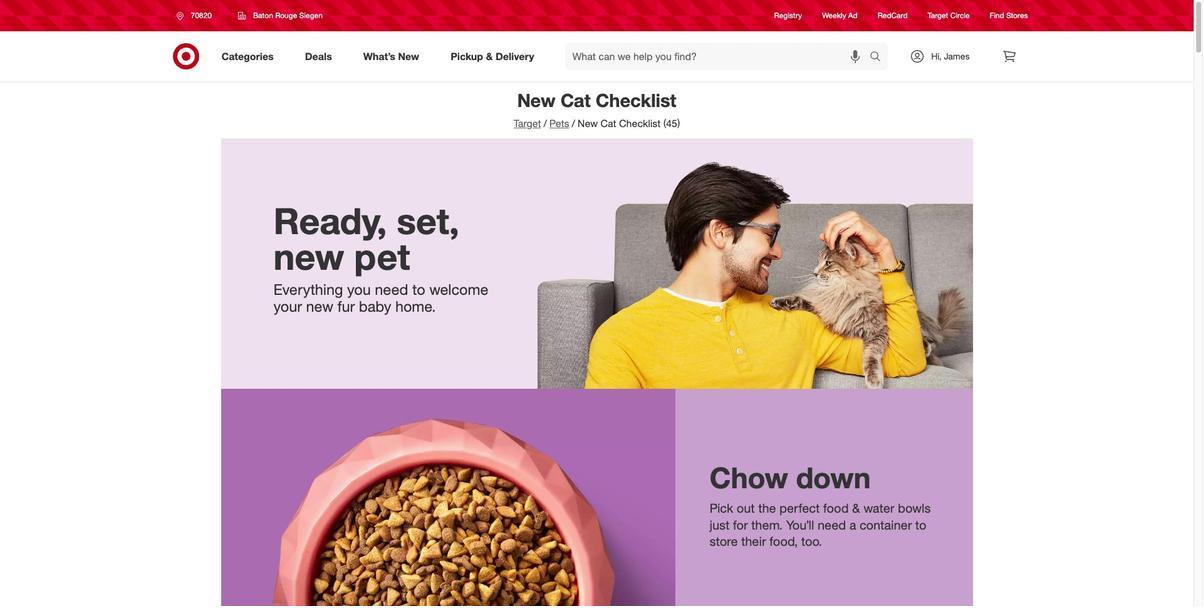 Task type: locate. For each thing, give the bounding box(es) containing it.
2 horizontal spatial new
[[578, 117, 598, 130]]

0 vertical spatial target
[[928, 11, 949, 20]]

need right you
[[375, 281, 408, 299]]

weekly ad link
[[823, 10, 858, 21]]

siegen
[[299, 11, 323, 20]]

just
[[710, 518, 730, 533]]

& up a
[[853, 501, 861, 516]]

0 vertical spatial to
[[412, 281, 425, 299]]

to
[[412, 281, 425, 299], [916, 518, 927, 533]]

1 horizontal spatial target
[[928, 11, 949, 20]]

1 horizontal spatial need
[[818, 518, 846, 533]]

1 horizontal spatial /
[[572, 117, 575, 130]]

1 vertical spatial checklist
[[619, 117, 661, 130]]

need down food
[[818, 518, 846, 533]]

target
[[928, 11, 949, 20], [514, 117, 541, 130]]

hi,
[[932, 51, 942, 61]]

james
[[944, 51, 970, 61]]

1 horizontal spatial new
[[517, 89, 556, 112]]

1 vertical spatial cat
[[601, 117, 617, 130]]

bowls
[[898, 501, 931, 516]]

chow
[[710, 461, 789, 496]]

categories link
[[211, 43, 289, 70]]

their
[[742, 534, 766, 550]]

target left circle
[[928, 11, 949, 20]]

cat up pets
[[561, 89, 591, 112]]

target circle
[[928, 11, 970, 20]]

checklist
[[596, 89, 677, 112], [619, 117, 661, 130]]

1 vertical spatial need
[[818, 518, 846, 533]]

1 vertical spatial target
[[514, 117, 541, 130]]

0 vertical spatial need
[[375, 281, 408, 299]]

0 horizontal spatial target
[[514, 117, 541, 130]]

baton
[[253, 11, 273, 20]]

& right pickup
[[486, 50, 493, 62]]

down
[[797, 461, 871, 496]]

new up everything
[[274, 235, 344, 279]]

to left welcome
[[412, 281, 425, 299]]

1 vertical spatial to
[[916, 518, 927, 533]]

weekly ad
[[823, 11, 858, 20]]

checklist left "(45)"
[[619, 117, 661, 130]]

cat
[[561, 89, 591, 112], [601, 117, 617, 130]]

new right what's
[[398, 50, 420, 62]]

delivery
[[496, 50, 534, 62]]

0 horizontal spatial to
[[412, 281, 425, 299]]

&
[[486, 50, 493, 62], [853, 501, 861, 516]]

0 vertical spatial &
[[486, 50, 493, 62]]

new
[[274, 235, 344, 279], [306, 298, 334, 316]]

search
[[865, 51, 895, 64]]

0 horizontal spatial new
[[398, 50, 420, 62]]

0 horizontal spatial cat
[[561, 89, 591, 112]]

weekly
[[823, 11, 847, 20]]

container
[[860, 518, 912, 533]]

deals
[[305, 50, 332, 62]]

new up "target" link
[[517, 89, 556, 112]]

baton rouge siegen
[[253, 11, 323, 20]]

target left pets link
[[514, 117, 541, 130]]

the
[[759, 501, 776, 516]]

redcard link
[[878, 10, 908, 21]]

0 vertical spatial new
[[398, 50, 420, 62]]

checklist up "(45)"
[[596, 89, 677, 112]]

to down bowls
[[916, 518, 927, 533]]

target circle link
[[928, 10, 970, 21]]

categories
[[222, 50, 274, 62]]

0 vertical spatial checklist
[[596, 89, 677, 112]]

them.
[[752, 518, 783, 533]]

/
[[544, 117, 547, 130], [572, 117, 575, 130]]

new right pets
[[578, 117, 598, 130]]

need inside ready, set, new pet everything you need to welcome your new fur baby home.
[[375, 281, 408, 299]]

0 horizontal spatial need
[[375, 281, 408, 299]]

perfect
[[780, 501, 820, 516]]

0 horizontal spatial /
[[544, 117, 547, 130]]

/ right pets
[[572, 117, 575, 130]]

new left fur
[[306, 298, 334, 316]]

1 vertical spatial &
[[853, 501, 861, 516]]

1 horizontal spatial to
[[916, 518, 927, 533]]

1 vertical spatial new
[[306, 298, 334, 316]]

to inside ready, set, new pet everything you need to welcome your new fur baby home.
[[412, 281, 425, 299]]

2 vertical spatial new
[[578, 117, 598, 130]]

new
[[398, 50, 420, 62], [517, 89, 556, 112], [578, 117, 598, 130]]

you'll
[[787, 518, 815, 533]]

target link
[[514, 117, 541, 130]]

need
[[375, 281, 408, 299], [818, 518, 846, 533]]

for
[[733, 518, 748, 533]]

2 / from the left
[[572, 117, 575, 130]]

1 horizontal spatial &
[[853, 501, 861, 516]]

0 vertical spatial cat
[[561, 89, 591, 112]]

/ left pets
[[544, 117, 547, 130]]

cat right pets link
[[601, 117, 617, 130]]

out
[[737, 501, 755, 516]]

your
[[274, 298, 302, 316]]



Task type: describe. For each thing, give the bounding box(es) containing it.
redcard
[[878, 11, 908, 20]]

find stores link
[[990, 10, 1028, 21]]

70820 button
[[168, 4, 225, 27]]

everything
[[274, 281, 343, 299]]

find stores
[[990, 11, 1028, 20]]

too.
[[802, 534, 823, 550]]

what's new link
[[353, 43, 435, 70]]

rouge
[[275, 11, 297, 20]]

store
[[710, 534, 738, 550]]

0 horizontal spatial &
[[486, 50, 493, 62]]

baton rouge siegen button
[[230, 4, 331, 27]]

set,
[[397, 199, 459, 243]]

ad
[[849, 11, 858, 20]]

to inside chow down pick out the perfect food & water bowls just for them. you'll need a container to store their food, too.
[[916, 518, 927, 533]]

pet
[[354, 235, 410, 279]]

registry link
[[775, 10, 802, 21]]

a
[[850, 518, 857, 533]]

deals link
[[294, 43, 348, 70]]

pickup & delivery
[[451, 50, 534, 62]]

pick
[[710, 501, 734, 516]]

food
[[824, 501, 849, 516]]

circle
[[951, 11, 970, 20]]

pets
[[550, 117, 570, 130]]

1 vertical spatial new
[[517, 89, 556, 112]]

new cat checklist target / pets / new cat checklist (45)
[[514, 89, 680, 130]]

stores
[[1007, 11, 1028, 20]]

need inside chow down pick out the perfect food & water bowls just for them. you'll need a container to store their food, too.
[[818, 518, 846, 533]]

What can we help you find? suggestions appear below search field
[[565, 43, 873, 70]]

registry
[[775, 11, 802, 20]]

what's new
[[363, 50, 420, 62]]

baby
[[359, 298, 391, 316]]

welcome
[[430, 281, 489, 299]]

(45)
[[664, 117, 680, 130]]

target inside "target circle" link
[[928, 11, 949, 20]]

you
[[347, 281, 371, 299]]

70820
[[191, 11, 212, 20]]

target inside new cat checklist target / pets / new cat checklist (45)
[[514, 117, 541, 130]]

pickup & delivery link
[[440, 43, 550, 70]]

ready, set, new pet everything you need to welcome your new fur baby home.
[[274, 199, 489, 316]]

pickup
[[451, 50, 483, 62]]

chow down pick out the perfect food & water bowls just for them. you'll need a container to store their food, too.
[[710, 461, 931, 550]]

fur
[[338, 298, 355, 316]]

water
[[864, 501, 895, 516]]

food,
[[770, 534, 798, 550]]

what's
[[363, 50, 396, 62]]

1 / from the left
[[544, 117, 547, 130]]

hi, james
[[932, 51, 970, 61]]

search button
[[865, 43, 895, 73]]

home.
[[396, 298, 436, 316]]

pets link
[[550, 117, 570, 130]]

find
[[990, 11, 1005, 20]]

0 vertical spatial new
[[274, 235, 344, 279]]

& inside chow down pick out the perfect food & water bowls just for them. you'll need a container to store their food, too.
[[853, 501, 861, 516]]

1 horizontal spatial cat
[[601, 117, 617, 130]]

ready,
[[274, 199, 387, 243]]



Task type: vqa. For each thing, say whether or not it's contained in the screenshot.
Target inside New Cat Checklist Target / Pets / New Cat Checklist (45)
yes



